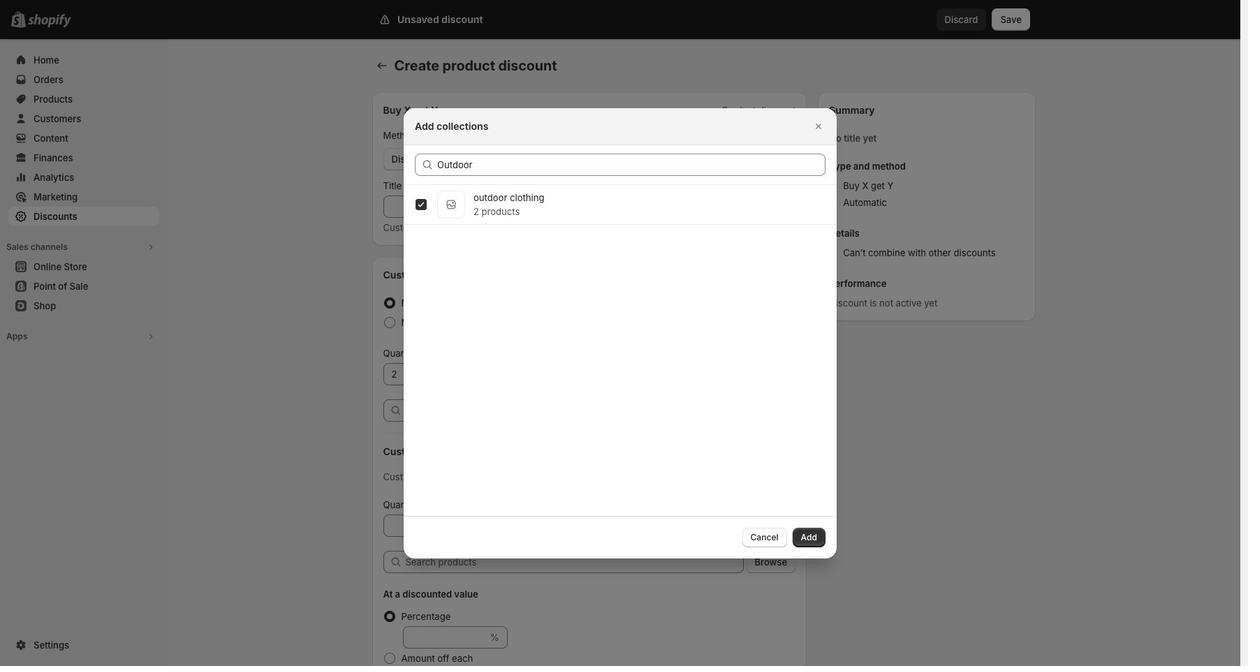 Task type: locate. For each thing, give the bounding box(es) containing it.
dialog
[[0, 108, 1241, 559]]



Task type: describe. For each thing, give the bounding box(es) containing it.
shopify image
[[28, 14, 71, 28]]

Search collections text field
[[437, 153, 826, 176]]



Task type: vqa. For each thing, say whether or not it's contained in the screenshot.
text field on the top of the page
no



